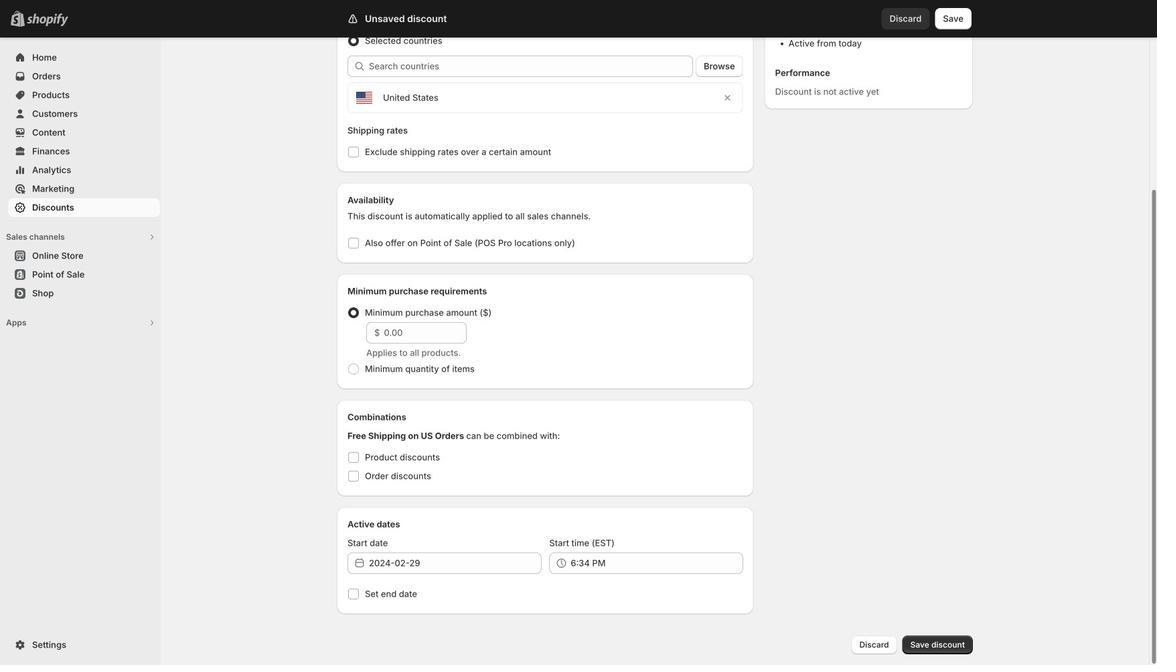 Task type: vqa. For each thing, say whether or not it's contained in the screenshot.
yyyy-mm-dd text field
yes



Task type: locate. For each thing, give the bounding box(es) containing it.
YYYY-MM-DD text field
[[369, 553, 541, 574]]

shopify image
[[27, 13, 68, 27]]

Enter time text field
[[571, 553, 743, 574]]



Task type: describe. For each thing, give the bounding box(es) containing it.
Search countries text field
[[369, 56, 693, 77]]

0.00 text field
[[384, 322, 467, 344]]



